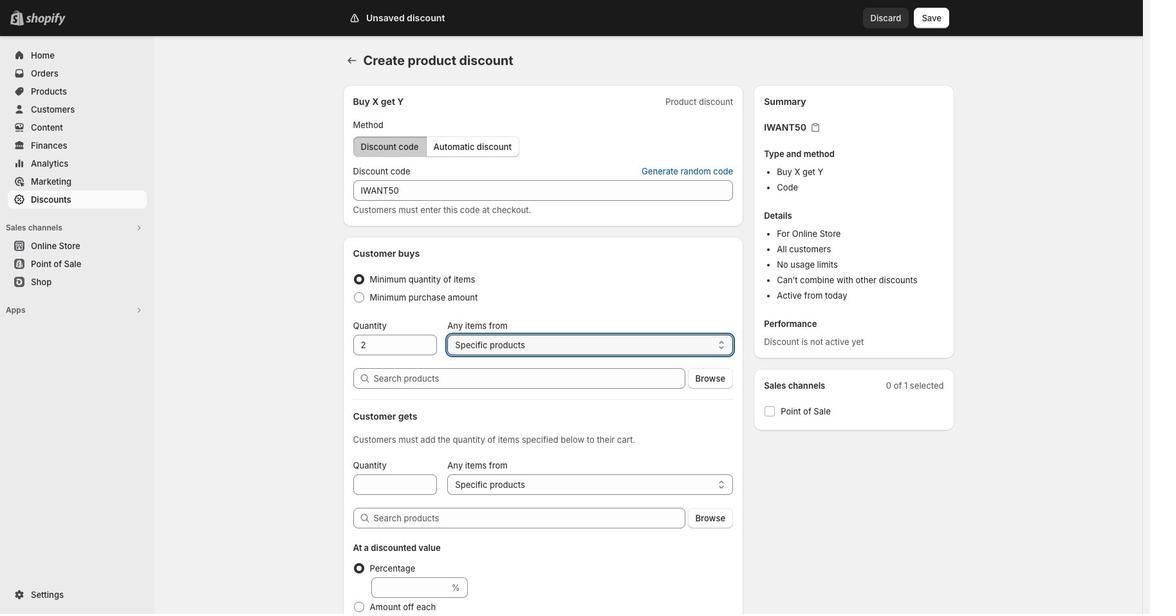 Task type: describe. For each thing, give the bounding box(es) containing it.
1 search products text field from the top
[[374, 368, 685, 389]]



Task type: vqa. For each thing, say whether or not it's contained in the screenshot.
2nd Search products "Text Box" from the top of the page
yes



Task type: locate. For each thing, give the bounding box(es) containing it.
2 search products text field from the top
[[374, 508, 685, 529]]

0 vertical spatial search products text field
[[374, 368, 685, 389]]

shopify image
[[26, 13, 66, 26]]

None text field
[[353, 335, 437, 355], [353, 474, 437, 495], [371, 577, 449, 598], [353, 335, 437, 355], [353, 474, 437, 495], [371, 577, 449, 598]]

None text field
[[353, 180, 733, 201]]

Search products text field
[[374, 368, 685, 389], [374, 508, 685, 529]]

1 vertical spatial search products text field
[[374, 508, 685, 529]]



